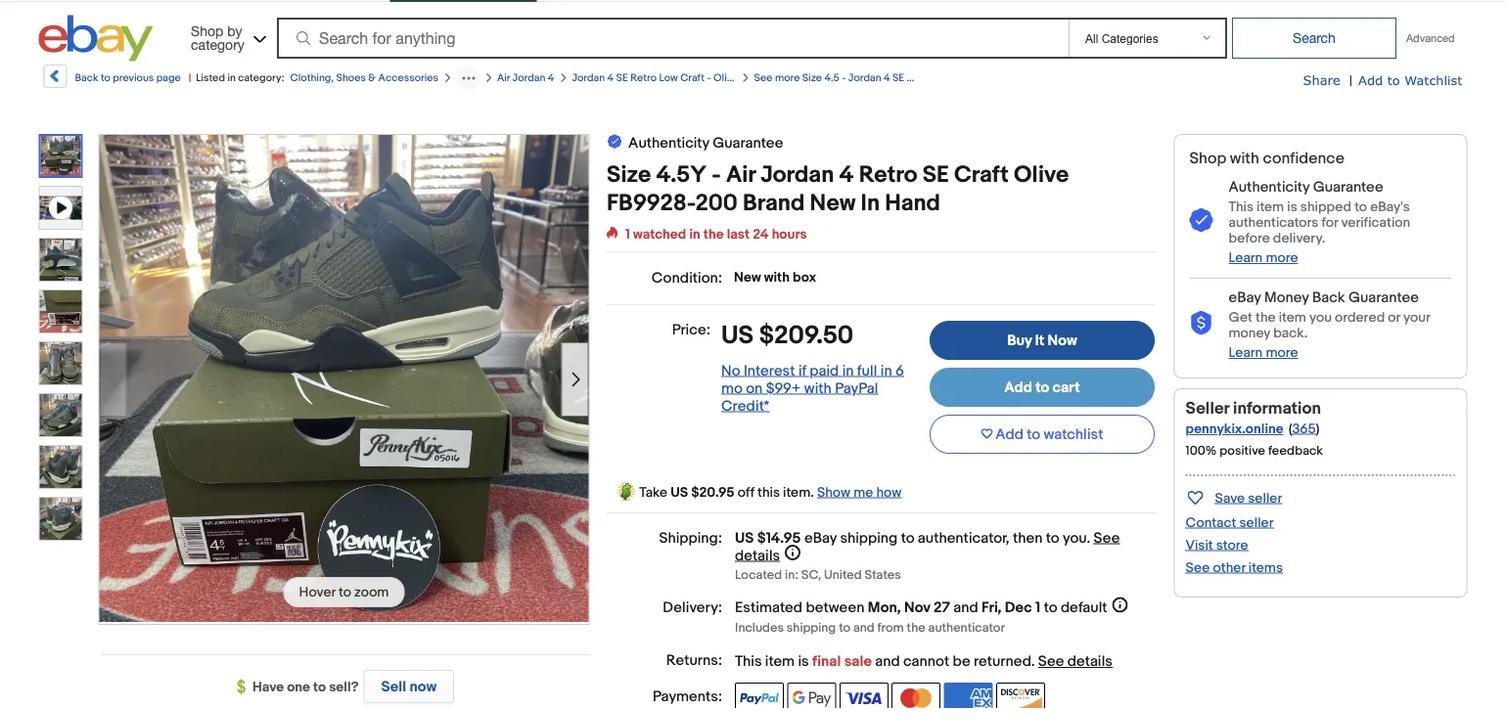 Task type: locate. For each thing, give the bounding box(es) containing it.
2 learn more link from the top
[[1229, 345, 1299, 362]]

seller down save seller
[[1240, 515, 1274, 531]]

0 vertical spatial learn
[[1229, 250, 1263, 267]]

hand
[[885, 189, 941, 217]]

picture 5 of 7 image
[[40, 395, 82, 437]]

1 horizontal spatial low
[[936, 71, 955, 84]]

see up default at the bottom right
[[1094, 530, 1120, 547]]

0 horizontal spatial back
[[75, 71, 98, 84]]

- inside size 4.5y - air jordan 4 retro se craft olive fb9928-200 brand new in hand
[[712, 162, 721, 189]]

1 horizontal spatial the
[[907, 621, 926, 636]]

item down the money
[[1279, 310, 1307, 326]]

authenticity up 4.5y
[[629, 135, 710, 152]]

and left from
[[854, 621, 875, 636]]

. right then
[[1087, 530, 1091, 547]]

with right $99+
[[805, 380, 832, 397]]

for
[[1322, 215, 1339, 232]]

ebay
[[1229, 289, 1262, 307], [805, 530, 837, 547]]

0 vertical spatial is
[[1288, 199, 1298, 216]]

more left 4.5
[[775, 71, 800, 84]]

0 vertical spatial ebay
[[1229, 289, 1262, 307]]

0 vertical spatial details
[[735, 547, 780, 565]]

1 vertical spatial add
[[1005, 379, 1033, 397]]

paypal image
[[735, 683, 784, 709]]

1 horizontal spatial |
[[1350, 72, 1353, 89]]

item up paypal image
[[765, 654, 795, 671]]

0 horizontal spatial and
[[854, 621, 875, 636]]

and for sale
[[875, 654, 900, 671]]

1 vertical spatial this
[[735, 654, 762, 671]]

mo
[[722, 380, 743, 397]]

0 horizontal spatial is
[[798, 654, 809, 671]]

0 vertical spatial air
[[497, 71, 510, 84]]

1 vertical spatial air
[[726, 162, 756, 189]]

shop left by
[[191, 23, 224, 39]]

jordan inside size 4.5y - air jordan 4 retro se craft olive fb9928-200 brand new in hand
[[761, 162, 834, 189]]

2 with details__icon image from the top
[[1190, 311, 1214, 336]]

category:
[[238, 71, 284, 84]]

authenticity inside authenticity guarantee this item is shipped to ebay's authenticators for verification before delivery. learn more
[[1229, 179, 1310, 196]]

in left full
[[843, 362, 854, 380]]

authenticator
[[929, 621, 1005, 636]]

0 vertical spatial size
[[803, 71, 822, 84]]

us up no
[[722, 321, 754, 351]]

None submit
[[1233, 18, 1397, 59]]

feedback
[[1269, 444, 1324, 459]]

fb9928-
[[607, 189, 696, 217]]

add right share
[[1359, 72, 1384, 87]]

before
[[1229, 231, 1271, 247]]

us left '$14.95'
[[735, 530, 754, 547]]

2 vertical spatial and
[[875, 654, 900, 671]]

0 horizontal spatial new
[[734, 269, 761, 286]]

with details__icon image
[[1190, 209, 1214, 233], [1190, 311, 1214, 336]]

|
[[189, 71, 191, 84], [1350, 72, 1353, 89]]

us right take
[[671, 485, 688, 502]]

1 vertical spatial seller
[[1240, 515, 1274, 531]]

the down nov on the right of page
[[907, 621, 926, 636]]

cart
[[1053, 379, 1080, 397]]

2 horizontal spatial with
[[1231, 149, 1260, 168]]

from
[[878, 621, 904, 636]]

new with box
[[734, 269, 816, 286]]

add to cart
[[1005, 379, 1080, 397]]

more inside authenticity guarantee this item is shipped to ebay's authenticators for verification before delivery. learn more
[[1266, 250, 1299, 267]]

show me how button
[[817, 481, 902, 501]]

1 horizontal spatial is
[[1288, 199, 1298, 216]]

0 vertical spatial add
[[1359, 72, 1384, 87]]

0 horizontal spatial ebay
[[805, 530, 837, 547]]

new
[[810, 189, 856, 217], [734, 269, 761, 286]]

the for shipping
[[907, 621, 926, 636]]

get the coupon image
[[390, 0, 537, 2]]

more
[[775, 71, 800, 84], [1266, 250, 1299, 267], [1266, 345, 1299, 362]]

new down last
[[734, 269, 761, 286]]

2 vertical spatial add
[[996, 426, 1024, 444]]

0 vertical spatial .
[[1087, 530, 1091, 547]]

1 horizontal spatial shipping
[[840, 530, 898, 547]]

1 horizontal spatial .
[[1087, 530, 1091, 547]]

authenticity down shop with confidence
[[1229, 179, 1310, 196]]

1 horizontal spatial se
[[893, 71, 905, 84]]

0 horizontal spatial details
[[735, 547, 780, 565]]

2 vertical spatial more
[[1266, 345, 1299, 362]]

shop for shop by category
[[191, 23, 224, 39]]

0 horizontal spatial with
[[764, 269, 790, 286]]

details
[[735, 547, 780, 565], [1068, 654, 1113, 671]]

learn more link down the before
[[1229, 250, 1299, 267]]

0 vertical spatial this
[[1229, 199, 1254, 216]]

on
[[746, 380, 763, 397]]

shop
[[191, 23, 224, 39], [1190, 149, 1227, 168]]

1 with details__icon image from the top
[[1190, 209, 1214, 233]]

0 horizontal spatial size
[[607, 162, 651, 189]]

and up authenticator
[[954, 600, 979, 617]]

default
[[1061, 600, 1108, 617]]

size inside size 4.5y - air jordan 4 retro se craft olive fb9928-200 brand new in hand
[[607, 162, 651, 189]]

0 horizontal spatial shop
[[191, 23, 224, 39]]

1 watched in the last 24 hours
[[626, 226, 807, 243]]

item
[[1257, 199, 1285, 216], [1279, 310, 1307, 326], [765, 654, 795, 671]]

1
[[626, 226, 630, 243], [1036, 600, 1041, 617]]

1 vertical spatial more
[[1266, 250, 1299, 267]]

confidence
[[1263, 149, 1345, 168]]

se right 4.5
[[893, 71, 905, 84]]

clothing, shoes & accessories link
[[290, 71, 439, 84]]

previous
[[113, 71, 154, 84]]

with details__icon image left the before
[[1190, 209, 1214, 233]]

learn more link down money
[[1229, 345, 1299, 362]]

back left previous
[[75, 71, 98, 84]]

authenticity inside us $209.50 main content
[[629, 135, 710, 152]]

have
[[253, 679, 284, 696]]

1 vertical spatial us
[[671, 485, 688, 502]]

and
[[954, 600, 979, 617], [854, 621, 875, 636], [875, 654, 900, 671]]

0 vertical spatial guarantee
[[713, 135, 784, 152]]

accessories
[[378, 71, 439, 84]]

retro
[[631, 71, 657, 84], [907, 71, 933, 84], [859, 162, 918, 189]]

is
[[1288, 199, 1298, 216], [798, 654, 809, 671]]

us inside take us $20.95 off this item. show me how
[[671, 485, 688, 502]]

see details link
[[735, 530, 1120, 565], [1039, 654, 1113, 671]]

.
[[1087, 530, 1091, 547], [1032, 654, 1035, 671]]

shop left confidence
[[1190, 149, 1227, 168]]

2 horizontal spatial se
[[923, 162, 950, 189]]

in right the listed
[[228, 71, 236, 84]]

see details link down default at the bottom right
[[1039, 654, 1113, 671]]

200
[[696, 189, 738, 217]]

se right in
[[923, 162, 950, 189]]

none submit inside shop by category banner
[[1233, 18, 1397, 59]]

add down add to cart link
[[996, 426, 1024, 444]]

details down default at the bottom right
[[1068, 654, 1113, 671]]

1 vertical spatial with
[[764, 269, 790, 286]]

add down buy
[[1005, 379, 1033, 397]]

guarantee up the brand
[[713, 135, 784, 152]]

1 vertical spatial new
[[734, 269, 761, 286]]

1 horizontal spatial and
[[875, 654, 900, 671]]

in
[[228, 71, 236, 84], [690, 226, 701, 243], [843, 362, 854, 380], [881, 362, 893, 380]]

1 horizontal spatial authenticity
[[1229, 179, 1310, 196]]

it
[[1036, 332, 1045, 350]]

1 vertical spatial learn
[[1229, 345, 1263, 362]]

0 horizontal spatial you
[[1063, 530, 1087, 547]]

more for authenticity
[[1266, 250, 1299, 267]]

see details
[[735, 530, 1120, 565]]

ebay up located in: sc, united states
[[805, 530, 837, 547]]

1 horizontal spatial new
[[810, 189, 856, 217]]

picture 6 of 7 image
[[40, 446, 82, 489]]

add to watchlist link
[[930, 415, 1155, 454]]

is left final
[[798, 654, 809, 671]]

2 horizontal spatial the
[[1256, 310, 1276, 326]]

$209.50
[[760, 321, 854, 351]]

learn down the before
[[1229, 250, 1263, 267]]

0 horizontal spatial 1
[[626, 226, 630, 243]]

you right back. on the right top of the page
[[1310, 310, 1332, 326]]

1 vertical spatial is
[[798, 654, 809, 671]]

is up delivery.
[[1288, 199, 1298, 216]]

seller inside button
[[1249, 490, 1283, 507]]

the inside the ebay money back guarantee get the item you ordered or your money back. learn more
[[1256, 310, 1276, 326]]

to inside authenticity guarantee this item is shipped to ebay's authenticators for verification before delivery. learn more
[[1355, 199, 1368, 216]]

0 vertical spatial authenticity
[[629, 135, 710, 152]]

2 vertical spatial guarantee
[[1349, 289, 1420, 307]]

1 horizontal spatial air
[[726, 162, 756, 189]]

air inside size 4.5y - air jordan 4 retro se craft olive fb9928-200 brand new in hand
[[726, 162, 756, 189]]

1 horizontal spatial shop
[[1190, 149, 1227, 168]]

ordered
[[1335, 310, 1386, 326]]

seller information pennykix.online ( 365 ) 100% positive feedback
[[1186, 398, 1324, 459]]

now
[[410, 678, 437, 696]]

ebay inside the ebay money back guarantee get the item you ordered or your money back. learn more
[[1229, 289, 1262, 307]]

american express image
[[944, 683, 993, 709]]

text__icon image
[[607, 133, 623, 152]]

picture 2 of 7 image
[[40, 239, 82, 281]]

| left the listed
[[189, 71, 191, 84]]

back up the ordered
[[1313, 289, 1346, 307]]

buy it now
[[1008, 332, 1078, 350]]

0 vertical spatial shop
[[191, 23, 224, 39]]

shop inside shop by category
[[191, 23, 224, 39]]

to down "between"
[[839, 621, 851, 636]]

learn inside the ebay money back guarantee get the item you ordered or your money back. learn more
[[1229, 345, 1263, 362]]

1 vertical spatial see details link
[[1039, 654, 1113, 671]]

1 horizontal spatial this
[[1229, 199, 1254, 216]]

see down visit
[[1186, 560, 1210, 577]]

details up located
[[735, 547, 780, 565]]

sell
[[381, 678, 407, 696]]

1 learn more link from the top
[[1229, 250, 1299, 267]]

365
[[1293, 421, 1317, 438]]

. up 'discover' image
[[1032, 654, 1035, 671]]

1 right dec
[[1036, 600, 1041, 617]]

0 vertical spatial item
[[1257, 199, 1285, 216]]

1 left watched
[[626, 226, 630, 243]]

seller right 'save'
[[1249, 490, 1283, 507]]

olive inside size 4.5y - air jordan 4 retro se craft olive fb9928-200 brand new in hand
[[1014, 162, 1069, 189]]

with left box
[[764, 269, 790, 286]]

1 vertical spatial 1
[[1036, 600, 1041, 617]]

0 vertical spatial us
[[722, 321, 754, 351]]

new left in
[[810, 189, 856, 217]]

learn more link for this
[[1229, 250, 1299, 267]]

0 vertical spatial new
[[810, 189, 856, 217]]

0 vertical spatial with
[[1231, 149, 1260, 168]]

item inside authenticity guarantee this item is shipped to ebay's authenticators for verification before delivery. learn more
[[1257, 199, 1285, 216]]

1 horizontal spatial ebay
[[1229, 289, 1262, 307]]

1 vertical spatial you
[[1063, 530, 1087, 547]]

1 vertical spatial shop
[[1190, 149, 1227, 168]]

shop with confidence
[[1190, 149, 1345, 168]]

have one to sell?
[[253, 679, 359, 696]]

you right then
[[1063, 530, 1087, 547]]

the right get
[[1256, 310, 1276, 326]]

0 vertical spatial seller
[[1249, 490, 1283, 507]]

retro down see more size 4.5 - jordan 4 se retro low craft - olive
[[859, 162, 918, 189]]

seller
[[1249, 490, 1283, 507], [1240, 515, 1274, 531]]

guarantee inside authenticity guarantee this item is shipped to ebay's authenticators for verification before delivery. learn more
[[1314, 179, 1384, 196]]

ebay's
[[1371, 199, 1411, 216]]

to left the watchlist
[[1027, 426, 1041, 444]]

and for 27
[[954, 600, 979, 617]]

to left ebay's
[[1355, 199, 1368, 216]]

condition:
[[652, 270, 723, 287]]

0 vertical spatial you
[[1310, 310, 1332, 326]]

visa image
[[840, 683, 889, 709]]

$20.95
[[691, 485, 735, 502]]

0 vertical spatial learn more link
[[1229, 250, 1299, 267]]

1 vertical spatial guarantee
[[1314, 179, 1384, 196]]

see details link up states
[[735, 530, 1120, 565]]

picture 4 of 7 image
[[40, 343, 82, 385]]

to
[[101, 71, 110, 84], [1388, 72, 1401, 87], [1355, 199, 1368, 216], [1036, 379, 1050, 397], [1027, 426, 1041, 444], [901, 530, 915, 547], [1046, 530, 1060, 547], [1044, 600, 1058, 617], [839, 621, 851, 636], [313, 679, 326, 696]]

learn inside authenticity guarantee this item is shipped to ebay's authenticators for verification before delivery. learn more
[[1229, 250, 1263, 267]]

see inside contact seller visit store see other items
[[1186, 560, 1210, 577]]

air down get the coupon image
[[497, 71, 510, 84]]

low
[[659, 71, 678, 84], [936, 71, 955, 84]]

se for see more size 4.5 - jordan 4 se retro low craft - olive
[[893, 71, 905, 84]]

see down shop by category banner
[[754, 71, 773, 84]]

0 horizontal spatial se
[[616, 71, 628, 84]]

size left 4.5
[[803, 71, 822, 84]]

buy it now link
[[930, 321, 1155, 360]]

full
[[858, 362, 878, 380]]

0 horizontal spatial the
[[704, 226, 724, 243]]

size down text__icon
[[607, 162, 651, 189]]

to right then
[[1046, 530, 1060, 547]]

1 vertical spatial details
[[1068, 654, 1113, 671]]

2 learn from the top
[[1229, 345, 1263, 362]]

seller inside contact seller visit store see other items
[[1240, 515, 1274, 531]]

shop by category banner
[[39, 0, 1468, 67]]

this up paypal image
[[735, 654, 762, 671]]

item.
[[783, 485, 814, 502]]

between
[[806, 600, 865, 617]]

1 vertical spatial shipping
[[787, 621, 836, 636]]

1 vertical spatial back
[[1313, 289, 1346, 307]]

2 horizontal spatial and
[[954, 600, 979, 617]]

27
[[934, 600, 951, 617]]

| right share button
[[1350, 72, 1353, 89]]

$14.95
[[758, 530, 801, 547]]

this up the before
[[1229, 199, 1254, 216]]

1 learn from the top
[[1229, 250, 1263, 267]]

4 inside size 4.5y - air jordan 4 retro se craft olive fb9928-200 brand new in hand
[[839, 162, 854, 189]]

more inside the ebay money back guarantee get the item you ordered or your money back. learn more
[[1266, 345, 1299, 362]]

1 vertical spatial the
[[1256, 310, 1276, 326]]

you
[[1310, 310, 1332, 326], [1063, 530, 1087, 547]]

see up 'discover' image
[[1039, 654, 1065, 671]]

1 vertical spatial size
[[607, 162, 651, 189]]

and right sale at the right of page
[[875, 654, 900, 671]]

authenticity for authenticity guarantee
[[629, 135, 710, 152]]

0 horizontal spatial authenticity
[[629, 135, 710, 152]]

learn down money
[[1229, 345, 1263, 362]]

more down back. on the right top of the page
[[1266, 345, 1299, 362]]

the left last
[[704, 226, 724, 243]]

1 horizontal spatial you
[[1310, 310, 1332, 326]]

guarantee
[[713, 135, 784, 152], [1314, 179, 1384, 196], [1349, 289, 1420, 307]]

this
[[758, 485, 780, 502]]

guarantee for authenticity guarantee
[[713, 135, 784, 152]]

share button
[[1304, 71, 1341, 89]]

1 vertical spatial item
[[1279, 310, 1307, 326]]

air down authenticity guarantee
[[726, 162, 756, 189]]

2 vertical spatial with
[[805, 380, 832, 397]]

1 horizontal spatial with
[[805, 380, 832, 397]]

size 4.5y - air jordan 4 retro se craft olive fb9928-200 brand new in hand - picture 1 of 7 image
[[99, 133, 589, 622]]

is inside authenticity guarantee this item is shipped to ebay's authenticators for verification before delivery. learn more
[[1288, 199, 1298, 216]]

Search for anything text field
[[280, 20, 1065, 57]]

with details__icon image left get
[[1190, 311, 1214, 336]]

with inside no interest if paid in full in 6 mo on $99+ with paypal credit*
[[805, 380, 832, 397]]

1 vertical spatial with details__icon image
[[1190, 311, 1214, 336]]

fri,
[[982, 600, 1002, 617]]

0 vertical spatial and
[[954, 600, 979, 617]]

0 vertical spatial the
[[704, 226, 724, 243]]

add to watchlist link
[[1359, 71, 1463, 89]]

se down 'search for anything' text field
[[616, 71, 628, 84]]

2 vertical spatial the
[[907, 621, 926, 636]]

guarantee inside us $209.50 main content
[[713, 135, 784, 152]]

with left confidence
[[1231, 149, 1260, 168]]

1 vertical spatial .
[[1032, 654, 1035, 671]]

0 horizontal spatial .
[[1032, 654, 1035, 671]]

watched
[[633, 226, 687, 243]]

0 vertical spatial more
[[775, 71, 800, 84]]

item up the before
[[1257, 199, 1285, 216]]

shipping down "between"
[[787, 621, 836, 636]]

1 horizontal spatial details
[[1068, 654, 1113, 671]]

discover image
[[997, 683, 1046, 709]]

0 vertical spatial with details__icon image
[[1190, 209, 1214, 233]]

se inside size 4.5y - air jordan 4 retro se craft olive fb9928-200 brand new in hand
[[923, 162, 950, 189]]

. for returned
[[1032, 654, 1035, 671]]

0 horizontal spatial this
[[735, 654, 762, 671]]

in right watched
[[690, 226, 701, 243]]

1 vertical spatial learn more link
[[1229, 345, 1299, 362]]

see other items link
[[1186, 560, 1284, 577]]

4.5
[[825, 71, 840, 84]]

more down delivery.
[[1266, 250, 1299, 267]]

guarantee up shipped
[[1314, 179, 1384, 196]]

back
[[75, 71, 98, 84], [1313, 289, 1346, 307]]

2 vertical spatial us
[[735, 530, 754, 547]]

clothing,
[[290, 71, 334, 84]]

buy
[[1008, 332, 1032, 350]]

us $209.50 main content
[[607, 133, 1157, 709]]

shipping up states
[[840, 530, 898, 547]]

1 horizontal spatial back
[[1313, 289, 1346, 307]]

0 vertical spatial back
[[75, 71, 98, 84]]

1 vertical spatial ebay
[[805, 530, 837, 547]]

guarantee up or
[[1349, 289, 1420, 307]]

ebay up get
[[1229, 289, 1262, 307]]

category
[[191, 36, 245, 52]]

1 horizontal spatial 1
[[1036, 600, 1041, 617]]

to left watchlist
[[1388, 72, 1401, 87]]



Task type: describe. For each thing, give the bounding box(es) containing it.
show
[[817, 485, 851, 501]]

with details__icon image for ebay money back guarantee
[[1190, 311, 1214, 336]]

seller for save
[[1249, 490, 1283, 507]]

sale
[[845, 654, 872, 671]]

verification
[[1342, 215, 1411, 232]]

brand
[[743, 189, 805, 217]]

clothing, shoes & accessories
[[290, 71, 439, 84]]

now
[[1048, 332, 1078, 350]]

0 vertical spatial see details link
[[735, 530, 1120, 565]]

air jordan 4 link
[[497, 71, 555, 84]]

price:
[[672, 321, 711, 339]]

pennykix.online link
[[1186, 421, 1284, 438]]

dollar sign image
[[237, 680, 253, 696]]

share | add to watchlist
[[1304, 72, 1463, 89]]

this item is final sale and cannot be returned . see details
[[735, 654, 1113, 671]]

no
[[722, 362, 741, 380]]

is inside us $209.50 main content
[[798, 654, 809, 671]]

shipped
[[1301, 199, 1352, 216]]

add inside the share | add to watchlist
[[1359, 72, 1384, 87]]

positive
[[1220, 444, 1266, 459]]

you inside us $209.50 main content
[[1063, 530, 1087, 547]]

add for add to watchlist
[[996, 426, 1024, 444]]

0 horizontal spatial air
[[497, 71, 510, 84]]

new inside size 4.5y - air jordan 4 retro se craft olive fb9928-200 brand new in hand
[[810, 189, 856, 217]]

365 link
[[1293, 421, 1317, 438]]

us for us $209.50
[[722, 321, 754, 351]]

us for us $14.95 ebay shipping to authenticator, then to you .
[[735, 530, 754, 547]]

learn for ebay
[[1229, 345, 1263, 362]]

contact seller link
[[1186, 515, 1274, 531]]

save
[[1216, 490, 1245, 507]]

item inside us $209.50 main content
[[765, 654, 795, 671]]

last
[[727, 226, 750, 243]]

authenticity for authenticity guarantee this item is shipped to ebay's authenticators for verification before delivery. learn more
[[1229, 179, 1310, 196]]

retro right 4.5
[[907, 71, 933, 84]]

to left previous
[[101, 71, 110, 84]]

the for money
[[1256, 310, 1276, 326]]

final
[[813, 654, 841, 671]]

back.
[[1274, 325, 1308, 342]]

shoes
[[336, 71, 366, 84]]

| listed in category:
[[189, 71, 284, 84]]

more for ebay
[[1266, 345, 1299, 362]]

with for shop
[[1231, 149, 1260, 168]]

take
[[640, 485, 668, 502]]

seller
[[1186, 398, 1230, 419]]

picture 3 of 7 image
[[40, 291, 82, 333]]

(
[[1289, 421, 1293, 438]]

advanced link
[[1397, 19, 1465, 58]]

payments:
[[653, 688, 723, 706]]

how
[[877, 485, 902, 501]]

24
[[753, 226, 769, 243]]

dec
[[1005, 600, 1033, 617]]

take us $20.95 off this item. show me how
[[636, 485, 902, 502]]

authenticity guarantee this item is shipped to ebay's authenticators for verification before delivery. learn more
[[1229, 179, 1411, 267]]

you inside the ebay money back guarantee get the item you ordered or your money back. learn more
[[1310, 310, 1332, 326]]

picture 7 of 7 image
[[40, 498, 82, 540]]

by
[[227, 23, 242, 39]]

to right one
[[313, 679, 326, 696]]

interest
[[744, 362, 796, 380]]

estimated between mon, nov 27 and fri, dec 1 to default
[[735, 600, 1108, 617]]

advanced
[[1407, 32, 1455, 45]]

returned
[[974, 654, 1032, 671]]

authenticity guarantee
[[629, 135, 784, 152]]

1 vertical spatial and
[[854, 621, 875, 636]]

se for size 4.5y - air jordan 4 retro se craft olive fb9928-200 brand new in hand
[[923, 162, 950, 189]]

see inside see details
[[1094, 530, 1120, 547]]

get
[[1229, 310, 1253, 326]]

2 low from the left
[[936, 71, 955, 84]]

authenticator,
[[918, 530, 1010, 547]]

share
[[1304, 72, 1341, 87]]

. for you
[[1087, 530, 1091, 547]]

see more size 4.5 - jordan 4 se retro low craft - olive link
[[754, 71, 1015, 84]]

0 vertical spatial 1
[[626, 226, 630, 243]]

add to watchlist
[[996, 426, 1104, 444]]

to left cart
[[1036, 379, 1050, 397]]

| inside the share | add to watchlist
[[1350, 72, 1353, 89]]

to right dec
[[1044, 600, 1058, 617]]

1 low from the left
[[659, 71, 678, 84]]

learn for authenticity
[[1229, 250, 1263, 267]]

details inside see details
[[735, 547, 780, 565]]

ebay money back guarantee get the item you ordered or your money back. learn more
[[1229, 289, 1431, 362]]

paid
[[810, 362, 839, 380]]

this inside us $209.50 main content
[[735, 654, 762, 671]]

visit store link
[[1186, 537, 1249, 554]]

to inside the share | add to watchlist
[[1388, 72, 1401, 87]]

sell now
[[381, 678, 437, 696]]

money
[[1229, 325, 1271, 342]]

authenticators
[[1229, 215, 1319, 232]]

pennykix.online
[[1186, 421, 1284, 438]]

sell?
[[329, 679, 359, 696]]

ebay inside us $209.50 main content
[[805, 530, 837, 547]]

learn more link for back
[[1229, 345, 1299, 362]]

retro inside size 4.5y - air jordan 4 retro se craft olive fb9928-200 brand new in hand
[[859, 162, 918, 189]]

includes shipping to and from the authenticator
[[735, 621, 1005, 636]]

with details__icon image for authenticity guarantee
[[1190, 209, 1214, 233]]

item inside the ebay money back guarantee get the item you ordered or your money back. learn more
[[1279, 310, 1307, 326]]

video 1 of 1 image
[[40, 187, 82, 229]]

$99+
[[766, 380, 801, 397]]

master card image
[[892, 683, 941, 709]]

guarantee inside the ebay money back guarantee get the item you ordered or your money back. learn more
[[1349, 289, 1420, 307]]

jordan 4 se retro low craft - olive link
[[572, 71, 738, 84]]

off
[[738, 485, 755, 502]]

other
[[1213, 560, 1246, 577]]

add for add to cart
[[1005, 379, 1033, 397]]

craft inside size 4.5y - air jordan 4 retro se craft olive fb9928-200 brand new in hand
[[955, 162, 1009, 189]]

no interest if paid in full in 6 mo on $99+ with paypal credit*
[[722, 362, 904, 415]]

shop by category button
[[182, 15, 270, 57]]

credit*
[[722, 397, 770, 415]]

google pay image
[[788, 683, 837, 709]]

retro down 'search for anything' text field
[[631, 71, 657, 84]]

in:
[[785, 568, 799, 584]]

returns:
[[667, 652, 723, 670]]

this inside authenticity guarantee this item is shipped to ebay's authenticators for verification before delivery. learn more
[[1229, 199, 1254, 216]]

united
[[824, 568, 862, 584]]

guarantee for authenticity guarantee this item is shipped to ebay's authenticators for verification before delivery. learn more
[[1314, 179, 1384, 196]]

add to cart link
[[930, 368, 1155, 407]]

back inside the ebay money back guarantee get the item you ordered or your money back. learn more
[[1313, 289, 1346, 307]]

us $14.95 ebay shipping to authenticator, then to you .
[[735, 530, 1094, 547]]

your
[[1404, 310, 1431, 326]]

0 vertical spatial shipping
[[840, 530, 898, 547]]

0 horizontal spatial |
[[189, 71, 191, 84]]

with for new
[[764, 269, 790, 286]]

includes
[[735, 621, 784, 636]]

to up states
[[901, 530, 915, 547]]

store
[[1217, 537, 1249, 554]]

listed
[[196, 71, 225, 84]]

in left the 6
[[881, 362, 893, 380]]

be
[[953, 654, 971, 671]]

seller for contact
[[1240, 515, 1274, 531]]

picture 1 of 7 image
[[41, 136, 81, 176]]

contact seller visit store see other items
[[1186, 515, 1284, 577]]

located in: sc, united states
[[735, 568, 901, 584]]

&
[[368, 71, 376, 84]]

located
[[735, 568, 782, 584]]

shop for shop with confidence
[[1190, 149, 1227, 168]]

)
[[1317, 421, 1320, 438]]

air jordan 4
[[497, 71, 555, 84]]

save seller
[[1216, 490, 1283, 507]]

money
[[1265, 289, 1310, 307]]

jordan 4 se retro low craft - olive
[[572, 71, 738, 84]]

1 horizontal spatial size
[[803, 71, 822, 84]]

watchlist
[[1405, 72, 1463, 87]]



Task type: vqa. For each thing, say whether or not it's contained in the screenshot.
right Nvidia
no



